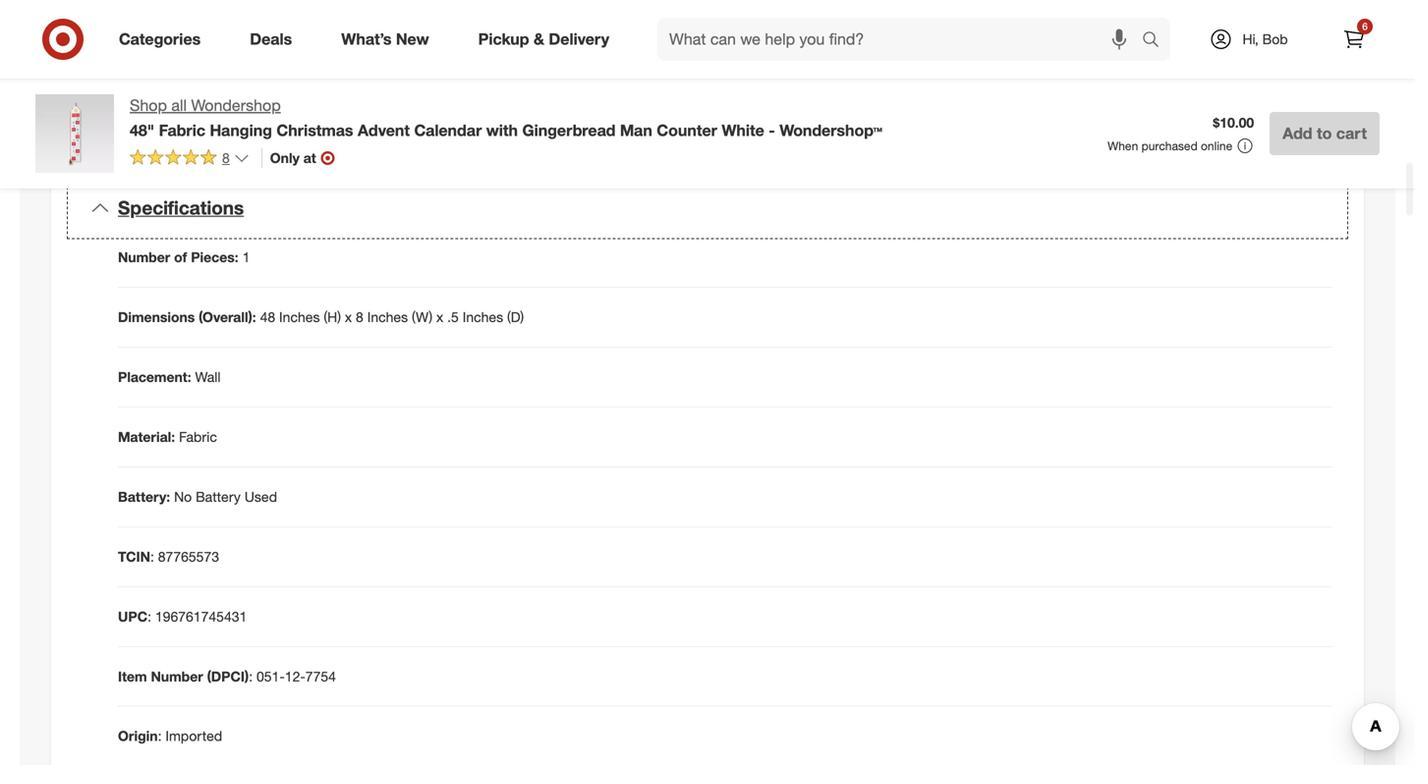 Task type: locate. For each thing, give the bounding box(es) containing it.
with up this
[[1040, 0, 1066, 9]]

with
[[1040, 0, 1066, 9], [1299, 0, 1325, 9], [908, 31, 933, 49], [858, 51, 883, 68], [486, 121, 518, 140]]

1 horizontal spatial christmas
[[1149, 12, 1212, 29]]

pocket down "search"
[[1146, 51, 1188, 68]]

2 vertical spatial christmas
[[277, 121, 353, 140]]

8 right '(h)'
[[356, 308, 363, 326]]

1 vertical spatial your
[[853, 90, 880, 107]]

1 vertical spatial christmas
[[1242, 31, 1305, 49]]

a down pockets at the right top of page
[[887, 51, 895, 68]]

a right be
[[1166, 71, 1173, 88]]

come.
[[1092, 90, 1129, 107]]

for left years
[[1019, 90, 1035, 107]]

0 horizontal spatial x
[[345, 308, 352, 326]]

inches right .5
[[463, 308, 503, 326]]

advent down 'what's new' link
[[358, 121, 410, 140]]

pocket down keep
[[1084, 51, 1126, 68]]

hanging inside shop all wondershop 48" fabric hanging christmas advent calendar with gingerbread man counter white - wondershop™
[[210, 121, 272, 140]]

2 vertical spatial fabric
[[179, 428, 217, 445]]

gingerbread down delivery
[[522, 121, 616, 140]]

to right -
[[802, 130, 814, 147]]

1 vertical spatial gingerbread
[[522, 121, 616, 140]]

8
[[222, 149, 230, 166], [356, 308, 363, 326]]

(d)
[[507, 308, 524, 326]]

from
[[906, 12, 934, 29], [176, 27, 205, 45], [1052, 51, 1080, 68]]

christmas up at
[[277, 121, 353, 140]]

.5
[[447, 308, 459, 326]]

all
[[171, 96, 187, 115]]

number
[[118, 248, 170, 266], [151, 668, 203, 685]]

0 horizontal spatial for
[[200, 110, 216, 127]]

christmas inside shop all wondershop 48" fabric hanging christmas advent calendar with gingerbread man counter white - wondershop™
[[277, 121, 353, 140]]

your right into
[[853, 90, 880, 107]]

0 horizontal spatial wondershop™.
[[841, 130, 931, 147]]

search
[[1133, 32, 1180, 51]]

1 vertical spatial down
[[1247, 51, 1281, 68]]

calendar up the hi,
[[1216, 12, 1269, 29]]

number right the item
[[151, 668, 203, 685]]

calendar down the new
[[414, 121, 482, 140]]

the
[[820, 0, 839, 9], [1285, 51, 1304, 68], [865, 71, 884, 88], [818, 130, 837, 147]]

to up moves
[[1020, 31, 1032, 49]]

1 vertical spatial a
[[887, 51, 895, 68]]

from down santa
[[906, 12, 934, 29]]

from left fabric
[[176, 27, 205, 45]]

0 horizontal spatial 1
[[242, 248, 250, 266]]

string up placement
[[270, 82, 305, 100]]

2 horizontal spatial inches
[[463, 308, 503, 326]]

0 horizontal spatial string
[[270, 82, 305, 100]]

0 vertical spatial attached
[[761, 51, 816, 68]]

0 vertical spatial 8
[[222, 149, 230, 166]]

fabric
[[208, 27, 243, 45]]

hanging down wondershop
[[210, 121, 272, 140]]

hanging
[[1137, 0, 1189, 9], [210, 121, 272, 140]]

1 horizontal spatial x
[[436, 308, 443, 326]]

0 vertical spatial advent
[[1193, 0, 1236, 9]]

hi, bob
[[1243, 30, 1288, 48]]

1 right pieces:
[[242, 248, 250, 266]]

0 vertical spatial for
[[1019, 90, 1035, 107]]

specifications button
[[67, 177, 1348, 239]]

: left the 87765573
[[150, 548, 154, 565]]

1
[[741, 31, 749, 49], [242, 248, 250, 266]]

attached
[[761, 51, 816, 68], [212, 82, 267, 100]]

number of pieces: 1
[[118, 248, 250, 266]]

1 horizontal spatial advent
[[1018, 71, 1062, 88]]

0 horizontal spatial down
[[782, 0, 816, 9]]

calendar inside 'count down the days until santa comes to town with this fabric hanging advent calendar with gingerbread man counter from wondershop™. this countdown to christmas calendar features 1 to 25 numbered pockets with a star topper to help you keep track of how close christmas is. an attached string with a gingerbread man moves from pocket to pocket to count down the days, and thanks to the reusable design, this advent calendar will be a piece your family loves incorporating into your seasonal decorations for years to come.'
[[1240, 0, 1295, 9]]

1 vertical spatial attached
[[212, 82, 267, 100]]

2 horizontal spatial christmas
[[1242, 31, 1305, 49]]

to left town
[[991, 0, 1003, 9]]

1 vertical spatial wondershop™.
[[841, 130, 931, 147]]

0 horizontal spatial christmas
[[277, 121, 353, 140]]

2 vertical spatial advent
[[358, 121, 410, 140]]

christmas up how
[[1149, 12, 1212, 29]]

1 x from the left
[[345, 308, 352, 326]]

when
[[1108, 139, 1138, 153]]

1 horizontal spatial string
[[820, 51, 854, 68]]

1 horizontal spatial inches
[[367, 308, 408, 326]]

from down you
[[1052, 51, 1080, 68]]

wondershop™. down seasonal on the top right
[[841, 130, 931, 147]]

1 horizontal spatial attached
[[761, 51, 816, 68]]

1 horizontal spatial calendar
[[1240, 0, 1295, 9]]

1 horizontal spatial of
[[1160, 31, 1172, 49]]

1 horizontal spatial a
[[937, 31, 944, 49]]

of
[[1160, 31, 1172, 49], [174, 248, 187, 266]]

a left the star
[[937, 31, 944, 49]]

calendar up come.
[[1066, 71, 1119, 88]]

0 horizontal spatial inches
[[279, 308, 320, 326]]

: left imported
[[158, 728, 162, 745]]

only
[[270, 149, 300, 166]]

days
[[843, 0, 872, 9]]

man inside 'count down the days until santa comes to town with this fabric hanging advent calendar with gingerbread man counter from wondershop™. this countdown to christmas calendar features 1 to 25 numbered pockets with a star topper to help you keep track of how close christmas is. an attached string with a gingerbread man moves from pocket to pocket to count down the days, and thanks to the reusable design, this advent calendar will be a piece your family loves incorporating into your seasonal decorations for years to come.'
[[822, 12, 849, 29]]

1 vertical spatial 1
[[242, 248, 250, 266]]

counter
[[853, 12, 902, 29], [657, 121, 717, 140]]

calendar up features
[[1240, 0, 1295, 9]]

0 horizontal spatial attached
[[212, 82, 267, 100]]

number up dimensions
[[118, 248, 170, 266]]

with down pickup
[[486, 121, 518, 140]]

fabric right material:
[[179, 428, 217, 445]]

decorations
[[942, 90, 1015, 107]]

advent up close
[[1193, 0, 1236, 9]]

new
[[396, 30, 429, 49]]

0 horizontal spatial hanging
[[210, 121, 272, 140]]

inches left (w)
[[367, 308, 408, 326]]

to right add
[[1317, 124, 1332, 143]]

1 horizontal spatial from
[[906, 12, 934, 29]]

the down pockets at the right top of page
[[865, 71, 884, 88]]

of left pieces:
[[174, 248, 187, 266]]

gingerbread inside shop all wondershop 48" fabric hanging christmas advent calendar with gingerbread man counter white - wondershop™
[[522, 121, 616, 140]]

1 vertical spatial man
[[620, 121, 652, 140]]

0 vertical spatial gingerbread
[[741, 12, 818, 29]]

0 vertical spatial calendar
[[1240, 0, 1295, 9]]

advent
[[1193, 0, 1236, 9], [1018, 71, 1062, 88], [358, 121, 410, 140]]

1 vertical spatial hanging
[[210, 121, 272, 140]]

1 horizontal spatial hanging
[[1137, 0, 1189, 9]]

material:
[[118, 428, 175, 445]]

x left .5
[[436, 308, 443, 326]]

string up thanks
[[820, 51, 854, 68]]

1 vertical spatial calendar
[[1066, 71, 1119, 88]]

origin : imported
[[118, 728, 222, 745]]

counter down until
[[853, 12, 902, 29]]

0 vertical spatial 1
[[741, 31, 749, 49]]

attached up and
[[761, 51, 816, 68]]

an
[[193, 82, 208, 100]]

0 horizontal spatial calendar
[[414, 121, 482, 140]]

0 vertical spatial calendar
[[1216, 12, 1269, 29]]

with up gingerbread
[[908, 31, 933, 49]]

1 vertical spatial this
[[993, 71, 1015, 88]]

1 vertical spatial fabric
[[159, 121, 205, 140]]

2 horizontal spatial from
[[1052, 51, 1080, 68]]

counter inside shop all wondershop 48" fabric hanging christmas advent calendar with gingerbread man counter white - wondershop™
[[657, 121, 717, 140]]

add
[[1283, 124, 1312, 143]]

placement:
[[118, 368, 191, 386]]

1 horizontal spatial down
[[1247, 51, 1281, 68]]

will
[[1123, 71, 1142, 88]]

2 pocket from the left
[[1146, 51, 1188, 68]]

wondershop™. inside 'count down the days until santa comes to town with this fabric hanging advent calendar with gingerbread man counter from wondershop™. this countdown to christmas calendar features 1 to 25 numbered pockets with a star topper to help you keep track of how close christmas is. an attached string with a gingerbread man moves from pocket to pocket to count down the days, and thanks to the reusable design, this advent calendar will be a piece your family loves incorporating into your seasonal decorations for years to come.'
[[938, 12, 1028, 29]]

1 horizontal spatial pocket
[[1146, 51, 1188, 68]]

1 horizontal spatial 8
[[356, 308, 363, 326]]

is.
[[1309, 31, 1322, 49]]

shop all wondershop 48" fabric hanging christmas advent calendar with gingerbread man counter white - wondershop™
[[130, 96, 882, 140]]

x
[[345, 308, 352, 326], [436, 308, 443, 326]]

christmas
[[1149, 12, 1212, 29], [1242, 31, 1305, 49], [277, 121, 353, 140]]

calendar
[[1240, 0, 1295, 9], [414, 121, 482, 140]]

fabric inside 'count down the days until santa comes to town with this fabric hanging advent calendar with gingerbread man counter from wondershop™. this countdown to christmas calendar features 1 to 25 numbered pockets with a star topper to help you keep track of how close christmas is. an attached string with a gingerbread man moves from pocket to pocket to count down the days, and thanks to the reusable design, this advent calendar will be a piece your family loves incorporating into your seasonal decorations for years to come.'
[[1095, 0, 1133, 9]]

inches
[[279, 308, 320, 326], [367, 308, 408, 326], [463, 308, 503, 326]]

0 vertical spatial man
[[822, 12, 849, 29]]

the down into
[[818, 130, 837, 147]]

wondershop™
[[779, 121, 882, 140]]

: left 196761745431 at the left bottom
[[147, 608, 151, 625]]

0 vertical spatial fabric
[[1095, 0, 1133, 9]]

1 vertical spatial for
[[200, 110, 216, 127]]

hi,
[[1243, 30, 1259, 48]]

8 link
[[130, 148, 249, 171]]

x right '(h)'
[[345, 308, 352, 326]]

1 horizontal spatial wondershop™.
[[938, 12, 1028, 29]]

help
[[1036, 31, 1062, 49]]

tcin
[[118, 548, 150, 565]]

you
[[1066, 31, 1088, 49]]

8 down designed for wall placement
[[222, 149, 230, 166]]

origin
[[118, 728, 158, 745]]

wondershop™. down comes
[[938, 12, 1028, 29]]

down right count
[[782, 0, 816, 9]]

1 horizontal spatial your
[[1215, 71, 1241, 88]]

196761745431
[[155, 608, 247, 625]]

to
[[991, 0, 1003, 9], [1133, 12, 1146, 29], [752, 31, 765, 49], [1020, 31, 1032, 49], [1130, 51, 1142, 68], [1192, 51, 1204, 68], [849, 71, 861, 88], [1076, 90, 1088, 107], [1317, 124, 1332, 143], [802, 130, 814, 147]]

wondershop
[[191, 96, 281, 115]]

0 vertical spatial your
[[1215, 71, 1241, 88]]

hanging up "search"
[[1137, 0, 1189, 9]]

6
[[1362, 20, 1368, 32]]

0 horizontal spatial counter
[[657, 121, 717, 140]]

used
[[245, 488, 277, 505]]

down
[[782, 0, 816, 9], [1247, 51, 1281, 68]]

0 vertical spatial wondershop™.
[[938, 12, 1028, 29]]

your down count
[[1215, 71, 1241, 88]]

white
[[722, 121, 764, 140]]

no
[[174, 488, 192, 505]]

1 vertical spatial calendar
[[414, 121, 482, 140]]

with up features
[[1299, 0, 1325, 9]]

christmas down features
[[1242, 31, 1305, 49]]

1 horizontal spatial 1
[[741, 31, 749, 49]]

fabric
[[1095, 0, 1133, 9], [159, 121, 205, 140], [179, 428, 217, 445]]

0 horizontal spatial man
[[620, 121, 652, 140]]

0 horizontal spatial from
[[176, 27, 205, 45]]

pickup & delivery link
[[462, 18, 634, 61]]

051-
[[256, 668, 285, 685]]

0 vertical spatial this
[[1070, 0, 1092, 9]]

0 vertical spatial string
[[820, 51, 854, 68]]

count down the days until santa comes to town with this fabric hanging advent calendar with gingerbread man counter from wondershop™. this countdown to christmas calendar features 1 to 25 numbered pockets with a star topper to help you keep track of how close christmas is. an attached string with a gingerbread man moves from pocket to pocket to count down the days, and thanks to the reusable design, this advent calendar will be a piece your family loves incorporating into your seasonal decorations for years to come.
[[741, 0, 1325, 107]]

made from fabric
[[138, 27, 243, 45]]

0 vertical spatial down
[[782, 0, 816, 9]]

includes an attached string
[[138, 82, 305, 100]]

placement: wall
[[118, 368, 221, 386]]

1 vertical spatial number
[[151, 668, 203, 685]]

gingerbread up 25
[[741, 12, 818, 29]]

0 vertical spatial hanging
[[1137, 0, 1189, 9]]

1 horizontal spatial man
[[822, 12, 849, 29]]

pocket
[[1084, 51, 1126, 68], [1146, 51, 1188, 68]]

0 vertical spatial of
[[1160, 31, 1172, 49]]

1 vertical spatial 8
[[356, 308, 363, 326]]

0 horizontal spatial of
[[174, 248, 187, 266]]

deals link
[[233, 18, 317, 61]]

of left how
[[1160, 31, 1172, 49]]

0 vertical spatial counter
[[853, 12, 902, 29]]

string
[[820, 51, 854, 68], [270, 82, 305, 100]]

count
[[741, 0, 778, 9]]

fabric down the all
[[159, 121, 205, 140]]

0 horizontal spatial advent
[[358, 121, 410, 140]]

wall
[[220, 110, 244, 127]]

down up the family
[[1247, 51, 1281, 68]]

attached up wall
[[212, 82, 267, 100]]

1 vertical spatial counter
[[657, 121, 717, 140]]

pockets
[[855, 31, 904, 49]]

: for 196761745431
[[147, 608, 151, 625]]

0 horizontal spatial gingerbread
[[522, 121, 616, 140]]

advent down moves
[[1018, 71, 1062, 88]]

inches right 48
[[279, 308, 320, 326]]

town
[[1007, 0, 1037, 9]]

counter left white
[[657, 121, 717, 140]]

1 horizontal spatial calendar
[[1216, 12, 1269, 29]]

with down pockets at the right top of page
[[858, 51, 883, 68]]

0 horizontal spatial this
[[993, 71, 1015, 88]]

what's
[[341, 30, 392, 49]]

6 link
[[1333, 18, 1376, 61]]

$10.00
[[1213, 114, 1254, 131]]

the up loves on the right of the page
[[1285, 51, 1304, 68]]

gingerbread inside 'count down the days until santa comes to town with this fabric hanging advent calendar with gingerbread man counter from wondershop™. this countdown to christmas calendar features 1 to 25 numbered pockets with a star topper to help you keep track of how close christmas is. an attached string with a gingerbread man moves from pocket to pocket to count down the days, and thanks to the reusable design, this advent calendar will be a piece your family loves incorporating into your seasonal decorations for years to come.'
[[741, 12, 818, 29]]

add to cart
[[1283, 124, 1367, 143]]

1 horizontal spatial for
[[1019, 90, 1035, 107]]

2 horizontal spatial a
[[1166, 71, 1173, 88]]

1 horizontal spatial counter
[[853, 12, 902, 29]]

fabric up countdown
[[1095, 0, 1133, 9]]

1 horizontal spatial gingerbread
[[741, 12, 818, 29]]

for left wall
[[200, 110, 216, 127]]

this down man
[[993, 71, 1015, 88]]

this up countdown
[[1070, 0, 1092, 9]]

1 up an
[[741, 31, 749, 49]]

0 horizontal spatial pocket
[[1084, 51, 1126, 68]]



Task type: vqa. For each thing, say whether or not it's contained in the screenshot.


Task type: describe. For each thing, give the bounding box(es) containing it.
counter inside 'count down the days until santa comes to town with this fabric hanging advent calendar with gingerbread man counter from wondershop™. this countdown to christmas calendar features 1 to 25 numbered pockets with a star topper to help you keep track of how close christmas is. an attached string with a gingerbread man moves from pocket to pocket to count down the days, and thanks to the reusable design, this advent calendar will be a piece your family loves incorporating into your seasonal decorations for years to come.'
[[853, 12, 902, 29]]

2 inches from the left
[[367, 308, 408, 326]]

santa
[[906, 0, 941, 9]]

: left 051-
[[249, 668, 253, 685]]

search button
[[1133, 18, 1180, 65]]

includes
[[138, 82, 189, 100]]

thanks
[[804, 71, 845, 88]]

made
[[138, 27, 173, 45]]

hanging inside 'count down the days until santa comes to town with this fabric hanging advent calendar with gingerbread man counter from wondershop™. this countdown to christmas calendar features 1 to 25 numbered pockets with a star topper to help you keep track of how close christmas is. an attached string with a gingerbread man moves from pocket to pocket to count down the days, and thanks to the reusable design, this advent calendar will be a piece your family loves incorporating into your seasonal decorations for years to come.'
[[1137, 0, 1189, 9]]

how
[[1176, 31, 1202, 49]]

placement
[[248, 110, 313, 127]]

reusable
[[888, 71, 941, 88]]

until
[[876, 0, 902, 9]]

1 horizontal spatial this
[[1070, 0, 1092, 9]]

to up track
[[1133, 12, 1146, 29]]

man
[[977, 51, 1004, 68]]

1 inches from the left
[[279, 308, 320, 326]]

of inside 'count down the days until santa comes to town with this fabric hanging advent calendar with gingerbread man counter from wondershop™. this countdown to christmas calendar features 1 to 25 numbered pockets with a star topper to help you keep track of how close christmas is. an attached string with a gingerbread man moves from pocket to pocket to count down the days, and thanks to the reusable design, this advent calendar will be a piece your family loves incorporating into your seasonal decorations for years to come.'
[[1160, 31, 1172, 49]]

1 pocket from the left
[[1084, 51, 1126, 68]]

1 vertical spatial string
[[270, 82, 305, 100]]

close
[[1206, 31, 1238, 49]]

features
[[1273, 12, 1323, 29]]

categories
[[119, 30, 201, 49]]

upc : 196761745431
[[118, 608, 247, 625]]

years
[[1039, 90, 1072, 107]]

dimensions
[[118, 308, 195, 326]]

1 vertical spatial of
[[174, 248, 187, 266]]

family
[[1245, 71, 1281, 88]]

designed
[[138, 110, 196, 127]]

gingerbread
[[898, 51, 973, 68]]

track
[[1126, 31, 1157, 49]]

moves
[[1008, 51, 1048, 68]]

add to cart button
[[1270, 112, 1380, 155]]

loves
[[1285, 71, 1317, 88]]

categories link
[[102, 18, 225, 61]]

and
[[777, 71, 800, 88]]

to up will
[[1130, 51, 1142, 68]]

imported
[[165, 728, 222, 745]]

purchased
[[1142, 139, 1198, 153]]

(overall):
[[199, 308, 256, 326]]

48"
[[130, 121, 154, 140]]

0 horizontal spatial a
[[887, 51, 895, 68]]

calendar inside shop all wondershop 48" fabric hanging christmas advent calendar with gingerbread man counter white - wondershop™
[[414, 121, 482, 140]]

pieces:
[[191, 248, 238, 266]]

star
[[948, 31, 971, 49]]

image of 48" fabric hanging christmas advent calendar with gingerbread man counter white - wondershop™ image
[[35, 94, 114, 173]]

1 inside 'count down the days until santa comes to town with this fabric hanging advent calendar with gingerbread man counter from wondershop™. this countdown to christmas calendar features 1 to 25 numbered pockets with a star topper to help you keep track of how close christmas is. an attached string with a gingerbread man moves from pocket to pocket to count down the days, and thanks to the reusable design, this advent calendar will be a piece your family loves incorporating into your seasonal decorations for years to come.'
[[741, 31, 749, 49]]

to up into
[[849, 71, 861, 88]]

(w)
[[412, 308, 432, 326]]

string inside 'count down the days until santa comes to town with this fabric hanging advent calendar with gingerbread man counter from wondershop™. this countdown to christmas calendar features 1 to 25 numbered pockets with a star topper to help you keep track of how close christmas is. an attached string with a gingerbread man moves from pocket to pocket to count down the days, and thanks to the reusable design, this advent calendar will be a piece your family loves incorporating into your seasonal decorations for years to come.'
[[820, 51, 854, 68]]

seasonal
[[884, 90, 938, 107]]

0 vertical spatial number
[[118, 248, 170, 266]]

man inside shop all wondershop 48" fabric hanging christmas advent calendar with gingerbread man counter white - wondershop™
[[620, 121, 652, 140]]

topper
[[975, 31, 1016, 49]]

for inside 'count down the days until santa comes to town with this fabric hanging advent calendar with gingerbread man counter from wondershop™. this countdown to christmas calendar features 1 to 25 numbered pockets with a star topper to help you keep track of how close christmas is. an attached string with a gingerbread man moves from pocket to pocket to count down the days, and thanks to the reusable design, this advent calendar will be a piece your family loves incorporating into your seasonal decorations for years to come.'
[[1019, 90, 1035, 107]]

48
[[260, 308, 275, 326]]

attached inside 'count down the days until santa comes to town with this fabric hanging advent calendar with gingerbread man counter from wondershop™. this countdown to christmas calendar features 1 to 25 numbered pockets with a star topper to help you keep track of how close christmas is. an attached string with a gingerbread man moves from pocket to pocket to count down the days, and thanks to the reusable design, this advent calendar will be a piece your family loves incorporating into your seasonal decorations for years to come.'
[[761, 51, 816, 68]]

(h)
[[324, 308, 341, 326]]

welcome to the wondershop™.
[[741, 130, 931, 147]]

shop
[[130, 96, 167, 115]]

specifications
[[118, 197, 244, 219]]

: for 87765573
[[150, 548, 154, 565]]

3 inches from the left
[[463, 308, 503, 326]]

2 x from the left
[[436, 308, 443, 326]]

0 horizontal spatial 8
[[222, 149, 230, 166]]

design,
[[945, 71, 989, 88]]

to right years
[[1076, 90, 1088, 107]]

dimensions (overall): 48 inches (h) x 8 inches (w) x .5 inches (d)
[[118, 308, 524, 326]]

25
[[768, 31, 784, 49]]

0 vertical spatial christmas
[[1149, 12, 1212, 29]]

bob
[[1262, 30, 1288, 48]]

battery:
[[118, 488, 170, 505]]

0 horizontal spatial calendar
[[1066, 71, 1119, 88]]

what's new link
[[325, 18, 454, 61]]

2 vertical spatial a
[[1166, 71, 1173, 88]]

advent inside shop all wondershop 48" fabric hanging christmas advent calendar with gingerbread man counter white - wondershop™
[[358, 121, 410, 140]]

-
[[769, 121, 775, 140]]

0 vertical spatial a
[[937, 31, 944, 49]]

2 horizontal spatial advent
[[1193, 0, 1236, 9]]

pickup
[[478, 30, 529, 49]]

numbered
[[788, 31, 851, 49]]

item
[[118, 668, 147, 685]]

days,
[[741, 71, 773, 88]]

to left 25
[[752, 31, 765, 49]]

incorporating
[[741, 90, 822, 107]]

comes
[[945, 0, 987, 9]]

to up "piece"
[[1192, 51, 1204, 68]]

material: fabric
[[118, 428, 217, 445]]

the left the days on the top
[[820, 0, 839, 9]]

piece
[[1177, 71, 1211, 88]]

pickup & delivery
[[478, 30, 609, 49]]

designed for wall placement
[[138, 110, 313, 127]]

countdown
[[1061, 12, 1130, 29]]

welcome
[[741, 130, 798, 147]]

at
[[303, 149, 316, 166]]

7754
[[305, 668, 336, 685]]

into
[[826, 90, 849, 107]]

count
[[1208, 51, 1243, 68]]

1 vertical spatial advent
[[1018, 71, 1062, 88]]

to inside button
[[1317, 124, 1332, 143]]

fabric inside shop all wondershop 48" fabric hanging christmas advent calendar with gingerbread man counter white - wondershop™
[[159, 121, 205, 140]]

what's new
[[341, 30, 429, 49]]

with inside shop all wondershop 48" fabric hanging christmas advent calendar with gingerbread man counter white - wondershop™
[[486, 121, 518, 140]]

battery: no battery used
[[118, 488, 277, 505]]

0 horizontal spatial your
[[853, 90, 880, 107]]

deals
[[250, 30, 292, 49]]

delivery
[[549, 30, 609, 49]]

&
[[534, 30, 544, 49]]

12-
[[285, 668, 305, 685]]

when purchased online
[[1108, 139, 1232, 153]]

upc
[[118, 608, 147, 625]]

What can we help you find? suggestions appear below search field
[[657, 18, 1147, 61]]

wall
[[195, 368, 221, 386]]

: for imported
[[158, 728, 162, 745]]

keep
[[1092, 31, 1122, 49]]

be
[[1146, 71, 1162, 88]]

cart
[[1336, 124, 1367, 143]]



